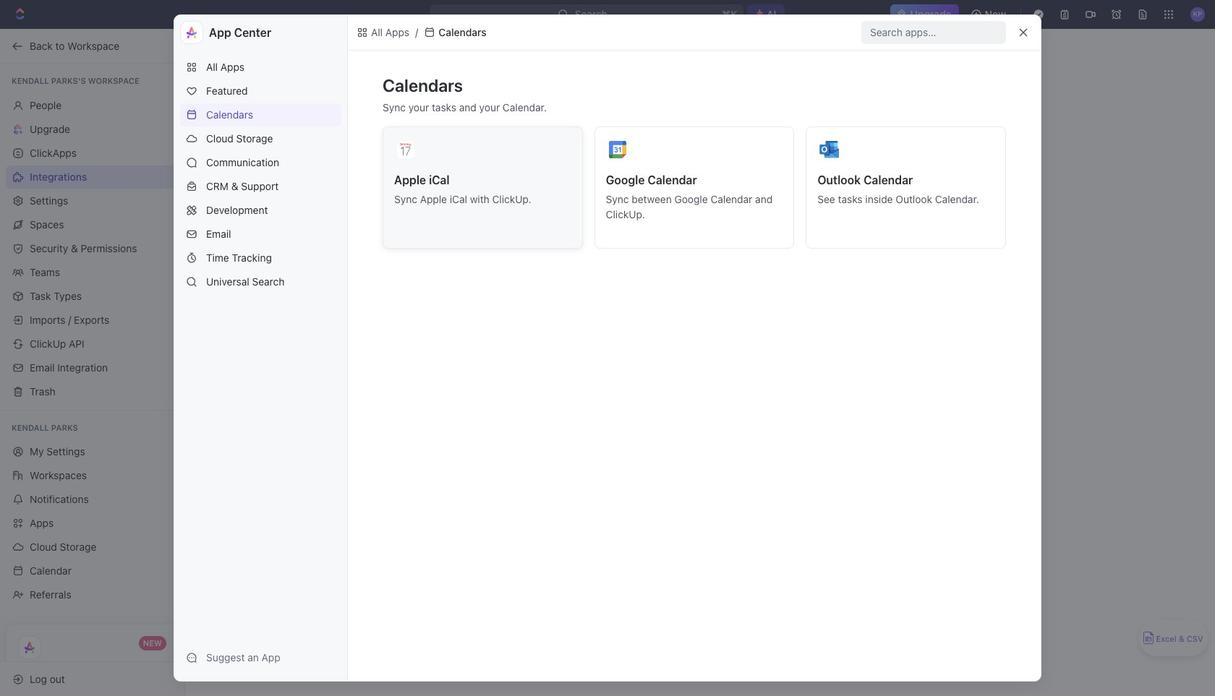 Task type: locate. For each thing, give the bounding box(es) containing it.
storage inside calendars dialog
[[236, 132, 273, 145]]

crm & support
[[206, 180, 279, 192]]

integrations link
[[6, 165, 179, 188]]

1 vertical spatial cloud
[[30, 541, 57, 553]]

1 horizontal spatial cloud
[[206, 132, 234, 145]]

upgrade link
[[890, 4, 959, 25], [6, 118, 179, 141]]

calendars inside calendars sync your tasks and your calendar.
[[383, 75, 463, 95]]

1 horizontal spatial cloud storage
[[206, 132, 273, 145]]

settings up spaces
[[30, 194, 68, 206]]

imports / exports
[[30, 314, 109, 326]]

0 horizontal spatial email
[[30, 361, 55, 374]]

0 horizontal spatial all apps link
[[180, 56, 341, 79]]

1 vertical spatial calendar.
[[935, 193, 979, 205]]

1 vertical spatial upgrade
[[30, 123, 70, 135]]

apps for 'all apps' link to the right
[[385, 26, 409, 38]]

0 horizontal spatial new
[[143, 639, 162, 648]]

0 horizontal spatial all
[[206, 61, 218, 73]]

1 horizontal spatial and
[[755, 193, 773, 205]]

2 horizontal spatial apps
[[385, 26, 409, 38]]

task
[[30, 290, 51, 302]]

outlook
[[818, 174, 861, 187], [896, 193, 932, 205]]

0 vertical spatial apps
[[385, 26, 409, 38]]

1 horizontal spatial upgrade
[[910, 8, 952, 20]]

all
[[371, 26, 383, 38], [206, 61, 218, 73]]

featured
[[206, 85, 248, 97]]

2 vertical spatial &
[[1179, 635, 1185, 644]]

2 your from the left
[[479, 101, 500, 114]]

calendar. inside calendars sync your tasks and your calendar.
[[503, 101, 547, 114]]

storage down apps link
[[60, 541, 96, 553]]

1 vertical spatial new
[[143, 639, 162, 648]]

upgrade for the top upgrade link
[[910, 8, 952, 20]]

0 horizontal spatial calendar.
[[503, 101, 547, 114]]

cloud storage link down calendars link at the top
[[180, 127, 341, 150]]

1 vertical spatial apple
[[420, 193, 447, 205]]

calendar.
[[503, 101, 547, 114], [935, 193, 979, 205]]

⌘k
[[722, 8, 738, 20]]

tasks inside outlook calendar see tasks inside outlook calendar.
[[838, 193, 863, 205]]

1 vertical spatial all apps
[[206, 61, 245, 73]]

my settings link
[[6, 440, 179, 464]]

spaces link
[[6, 213, 179, 236]]

1 vertical spatial google
[[674, 193, 708, 205]]

0 horizontal spatial app
[[209, 26, 231, 39]]

Search apps… field
[[870, 24, 1000, 41]]

1 dxxtk image from the left
[[357, 27, 368, 38]]

notifications
[[30, 493, 89, 506]]

& right security on the left of page
[[71, 242, 78, 254]]

calendar. for calendars
[[503, 101, 547, 114]]

upgrade link down the people link at the left
[[6, 118, 179, 141]]

1 vertical spatial calendars
[[383, 75, 463, 95]]

1 vertical spatial cloud storage
[[30, 541, 96, 553]]

google right between
[[674, 193, 708, 205]]

1 horizontal spatial &
[[231, 180, 238, 192]]

inside
[[865, 193, 893, 205]]

1 horizontal spatial dxxtk image
[[424, 27, 436, 38]]

0 vertical spatial storage
[[236, 132, 273, 145]]

& left csv
[[1179, 635, 1185, 644]]

security & permissions
[[30, 242, 137, 254]]

1 vertical spatial ical
[[450, 193, 467, 205]]

email
[[206, 228, 231, 240], [30, 361, 55, 374]]

2 vertical spatial apps
[[30, 517, 54, 529]]

1 horizontal spatial cloud storage link
[[180, 127, 341, 150]]

2 dxxtk image from the left
[[424, 27, 436, 38]]

0 horizontal spatial &
[[71, 242, 78, 254]]

upgrade
[[910, 8, 952, 20], [30, 123, 70, 135]]

upgrade up clickapps
[[30, 123, 70, 135]]

ical
[[429, 174, 450, 187], [450, 193, 467, 205]]

0 vertical spatial settings
[[30, 194, 68, 206]]

task types link
[[6, 285, 179, 308]]

0 horizontal spatial tasks
[[432, 101, 456, 114]]

1 vertical spatial &
[[71, 242, 78, 254]]

0 vertical spatial email
[[206, 228, 231, 240]]

new
[[985, 8, 1006, 20], [143, 639, 162, 648]]

1 vertical spatial email
[[30, 361, 55, 374]]

0 vertical spatial outlook
[[818, 174, 861, 187]]

1 horizontal spatial all
[[371, 26, 383, 38]]

2 horizontal spatial &
[[1179, 635, 1185, 644]]

1 horizontal spatial app
[[262, 652, 280, 664]]

0 horizontal spatial cloud storage
[[30, 541, 96, 553]]

storage down calendars link at the top
[[236, 132, 273, 145]]

cloud inside calendars dialog
[[206, 132, 234, 145]]

1 vertical spatial /
[[68, 314, 71, 326]]

0 horizontal spatial google
[[606, 174, 645, 187]]

calendar link
[[6, 560, 179, 583]]

/
[[415, 26, 418, 38], [68, 314, 71, 326]]

& inside "link"
[[231, 180, 238, 192]]

1 vertical spatial tasks
[[838, 193, 863, 205]]

my
[[30, 446, 44, 458]]

clickup.
[[492, 193, 531, 205], [606, 208, 645, 221]]

sync inside apple ical sync apple ical with clickup.
[[394, 193, 417, 205]]

calendars
[[438, 26, 487, 38], [383, 75, 463, 95], [206, 108, 253, 121]]

1 horizontal spatial upgrade link
[[890, 4, 959, 25]]

1 vertical spatial apps
[[220, 61, 245, 73]]

0 vertical spatial upgrade
[[910, 8, 952, 20]]

cloud up communication
[[206, 132, 234, 145]]

calendar. inside outlook calendar see tasks inside outlook calendar.
[[935, 193, 979, 205]]

permissions
[[81, 242, 137, 254]]

outlook up "see"
[[818, 174, 861, 187]]

center
[[234, 26, 271, 39]]

settings up workspaces on the left
[[47, 446, 85, 458]]

email up time on the left top of the page
[[206, 228, 231, 240]]

1 vertical spatial upgrade link
[[6, 118, 179, 141]]

0 horizontal spatial storage
[[60, 541, 96, 553]]

1 vertical spatial app
[[262, 652, 280, 664]]

0 vertical spatial google
[[606, 174, 645, 187]]

0 vertical spatial ical
[[429, 174, 450, 187]]

1 horizontal spatial all apps
[[371, 26, 409, 38]]

email inside calendars dialog
[[206, 228, 231, 240]]

& right "crm"
[[231, 180, 238, 192]]

workspaces
[[30, 469, 87, 482]]

1 horizontal spatial tasks
[[838, 193, 863, 205]]

and inside google calendar sync between google calendar and clickup.
[[755, 193, 773, 205]]

upgrade for upgrade link to the bottom
[[30, 123, 70, 135]]

sync inside google calendar sync between google calendar and clickup.
[[606, 193, 629, 205]]

csv
[[1187, 635, 1203, 644]]

email for email integration
[[30, 361, 55, 374]]

tasks
[[432, 101, 456, 114], [838, 193, 863, 205]]

sync for apple
[[394, 193, 417, 205]]

0 vertical spatial cloud
[[206, 132, 234, 145]]

all apps link
[[354, 24, 412, 41], [180, 56, 341, 79]]

1 horizontal spatial new
[[985, 8, 1006, 20]]

exports
[[74, 314, 109, 326]]

clickup. right with
[[492, 193, 531, 205]]

1 horizontal spatial storage
[[236, 132, 273, 145]]

excel & csv link
[[1139, 621, 1208, 657]]

your
[[408, 101, 429, 114], [479, 101, 500, 114]]

0 horizontal spatial /
[[68, 314, 71, 326]]

1 vertical spatial all
[[206, 61, 218, 73]]

0 horizontal spatial all apps
[[206, 61, 245, 73]]

apps for the bottommost 'all apps' link
[[220, 61, 245, 73]]

all apps
[[371, 26, 409, 38], [206, 61, 245, 73]]

cloud storage
[[206, 132, 273, 145], [30, 541, 96, 553]]

outlook right inside
[[896, 193, 932, 205]]

0 horizontal spatial upgrade link
[[6, 118, 179, 141]]

1 horizontal spatial /
[[415, 26, 418, 38]]

0 vertical spatial tasks
[[432, 101, 456, 114]]

0 horizontal spatial your
[[408, 101, 429, 114]]

1 horizontal spatial google
[[674, 193, 708, 205]]

upgrade up search apps… field
[[910, 8, 952, 20]]

outlook calendar see tasks inside outlook calendar.
[[818, 174, 979, 205]]

upgrade link left new button
[[890, 4, 959, 25]]

0 vertical spatial all apps
[[371, 26, 409, 38]]

task types
[[30, 290, 82, 302]]

1 vertical spatial storage
[[60, 541, 96, 553]]

0 horizontal spatial clickup.
[[492, 193, 531, 205]]

crm & support link
[[180, 175, 341, 198]]

email integration
[[30, 361, 108, 374]]

clickup. inside google calendar sync between google calendar and clickup.
[[606, 208, 645, 221]]

1 horizontal spatial calendar.
[[935, 193, 979, 205]]

cloud up referrals
[[30, 541, 57, 553]]

tasks inside calendars sync your tasks and your calendar.
[[432, 101, 456, 114]]

apple
[[394, 174, 426, 187], [420, 193, 447, 205]]

email for email
[[206, 228, 231, 240]]

1 vertical spatial clickup.
[[606, 208, 645, 221]]

google
[[606, 174, 645, 187], [674, 193, 708, 205]]

1 vertical spatial outlook
[[896, 193, 932, 205]]

app right an at the left bottom
[[262, 652, 280, 664]]

and
[[459, 101, 477, 114], [755, 193, 773, 205]]

0 vertical spatial new
[[985, 8, 1006, 20]]

& for support
[[231, 180, 238, 192]]

1 horizontal spatial all apps link
[[354, 24, 412, 41]]

dxxtk image
[[357, 27, 368, 38], [424, 27, 436, 38]]

tasks for outlook
[[838, 193, 863, 205]]

&
[[231, 180, 238, 192], [71, 242, 78, 254], [1179, 635, 1185, 644]]

1 horizontal spatial outlook
[[896, 193, 932, 205]]

1 horizontal spatial apps
[[220, 61, 245, 73]]

apps
[[385, 26, 409, 38], [220, 61, 245, 73], [30, 517, 54, 529]]

clickup. inside apple ical sync apple ical with clickup.
[[492, 193, 531, 205]]

0 horizontal spatial and
[[459, 101, 477, 114]]

1 horizontal spatial clickup.
[[606, 208, 645, 221]]

back
[[30, 39, 53, 52]]

0 vertical spatial calendars
[[438, 26, 487, 38]]

cloud storage up communication
[[206, 132, 273, 145]]

clickup
[[30, 337, 66, 350]]

1 horizontal spatial your
[[479, 101, 500, 114]]

0 horizontal spatial cloud storage link
[[6, 536, 179, 559]]

app
[[209, 26, 231, 39], [262, 652, 280, 664]]

google calendar sync between google calendar and clickup.
[[606, 174, 773, 221]]

0 vertical spatial &
[[231, 180, 238, 192]]

cloud storage down apps link
[[30, 541, 96, 553]]

app left center
[[209, 26, 231, 39]]

universal
[[206, 276, 249, 288]]

0 vertical spatial all
[[371, 26, 383, 38]]

0 vertical spatial /
[[415, 26, 418, 38]]

development
[[206, 204, 268, 216]]

& for csv
[[1179, 635, 1185, 644]]

0 vertical spatial and
[[459, 101, 477, 114]]

calendars sync your tasks and your calendar.
[[383, 75, 547, 114]]

0 vertical spatial cloud storage
[[206, 132, 273, 145]]

search
[[252, 276, 285, 288]]

0 vertical spatial calendar.
[[503, 101, 547, 114]]

0 vertical spatial all apps link
[[354, 24, 412, 41]]

1 your from the left
[[408, 101, 429, 114]]

google up between
[[606, 174, 645, 187]]

referrals link
[[6, 584, 179, 607]]

0 horizontal spatial dxxtk image
[[357, 27, 368, 38]]

1 horizontal spatial email
[[206, 228, 231, 240]]

time
[[206, 252, 229, 264]]

1 vertical spatial and
[[755, 193, 773, 205]]

clickup. down between
[[606, 208, 645, 221]]

cloud storage link down apps link
[[6, 536, 179, 559]]

clickup api
[[30, 337, 84, 350]]

cloud storage link
[[180, 127, 341, 150], [6, 536, 179, 559]]

trash
[[30, 385, 55, 397]]

cloud
[[206, 132, 234, 145], [30, 541, 57, 553]]

email up trash
[[30, 361, 55, 374]]

0 vertical spatial clickup.
[[492, 193, 531, 205]]



Task type: vqa. For each thing, say whether or not it's contained in the screenshot.
user group image in tree
no



Task type: describe. For each thing, give the bounding box(es) containing it.
app center
[[209, 26, 271, 39]]

2 vertical spatial calendars
[[206, 108, 253, 121]]

email integration link
[[6, 356, 179, 379]]

calendar inside outlook calendar see tasks inside outlook calendar.
[[864, 174, 913, 187]]

imports / exports link
[[6, 308, 179, 332]]

workspaces link
[[6, 464, 179, 487]]

tracking
[[232, 252, 272, 264]]

universal search link
[[180, 271, 341, 294]]

types
[[54, 290, 82, 302]]

spaces
[[30, 218, 64, 230]]

settings link
[[6, 189, 179, 212]]

security
[[30, 242, 68, 254]]

out
[[50, 673, 65, 685]]

trash link
[[6, 380, 179, 403]]

referrals
[[30, 589, 71, 601]]

clickapps
[[30, 146, 77, 159]]

back to workspace button
[[6, 34, 171, 58]]

& for permissions
[[71, 242, 78, 254]]

0 vertical spatial upgrade link
[[890, 4, 959, 25]]

1 vertical spatial cloud storage link
[[6, 536, 179, 559]]

workspace
[[67, 39, 119, 52]]

suggest an app button
[[180, 647, 341, 670]]

people link
[[6, 94, 179, 117]]

integration
[[57, 361, 108, 374]]

all for the bottommost 'all apps' link
[[206, 61, 218, 73]]

integrations
[[30, 170, 87, 183]]

and inside calendars sync your tasks and your calendar.
[[459, 101, 477, 114]]

excel
[[1156, 635, 1177, 644]]

back to workspace
[[30, 39, 119, 52]]

universal search
[[206, 276, 285, 288]]

dxxtk image for calendars
[[424, 27, 436, 38]]

teams
[[30, 266, 60, 278]]

log out
[[30, 673, 65, 685]]

0 horizontal spatial cloud
[[30, 541, 57, 553]]

1 vertical spatial settings
[[47, 446, 85, 458]]

featured link
[[180, 80, 341, 103]]

suggest
[[206, 652, 245, 664]]

0 vertical spatial app
[[209, 26, 231, 39]]

to
[[55, 39, 65, 52]]

dxxtk image for all apps
[[357, 27, 368, 38]]

between
[[632, 193, 672, 205]]

excel & csv
[[1156, 635, 1203, 644]]

see
[[818, 193, 835, 205]]

communication link
[[180, 151, 341, 174]]

new button
[[965, 3, 1015, 26]]

cloud storage inside calendars dialog
[[206, 132, 273, 145]]

support
[[241, 180, 279, 192]]

0 horizontal spatial apps
[[30, 517, 54, 529]]

people
[[30, 99, 62, 111]]

clickapps link
[[6, 141, 179, 165]]

new inside button
[[985, 8, 1006, 20]]

/ inside calendars dialog
[[415, 26, 418, 38]]

time tracking link
[[180, 247, 341, 270]]

notifications link
[[6, 488, 179, 511]]

apps link
[[6, 512, 179, 535]]

log out button
[[6, 668, 172, 691]]

search...
[[575, 8, 616, 20]]

an
[[248, 652, 259, 664]]

calendars link
[[180, 103, 341, 127]]

log
[[30, 673, 47, 685]]

sync inside calendars sync your tasks and your calendar.
[[383, 101, 406, 114]]

development link
[[180, 199, 341, 222]]

calendars dialog
[[174, 14, 1042, 682]]

email link
[[180, 223, 341, 246]]

communication
[[206, 156, 279, 169]]

0 vertical spatial cloud storage link
[[180, 127, 341, 150]]

all for 'all apps' link to the right
[[371, 26, 383, 38]]

calendar. for outlook
[[935, 193, 979, 205]]

suggest an app
[[206, 652, 280, 664]]

app inside suggest an app button
[[262, 652, 280, 664]]

crm
[[206, 180, 229, 192]]

security & permissions link
[[6, 237, 179, 260]]

0 vertical spatial apple
[[394, 174, 426, 187]]

with
[[470, 193, 489, 205]]

0 horizontal spatial outlook
[[818, 174, 861, 187]]

clickup api link
[[6, 332, 179, 355]]

imports
[[30, 314, 65, 326]]

sync for google
[[606, 193, 629, 205]]

teams link
[[6, 261, 179, 284]]

apple ical sync apple ical with clickup.
[[394, 174, 531, 205]]

1 vertical spatial all apps link
[[180, 56, 341, 79]]

api
[[69, 337, 84, 350]]

time tracking
[[206, 252, 272, 264]]

my settings
[[30, 446, 85, 458]]

tasks for calendars
[[432, 101, 456, 114]]



